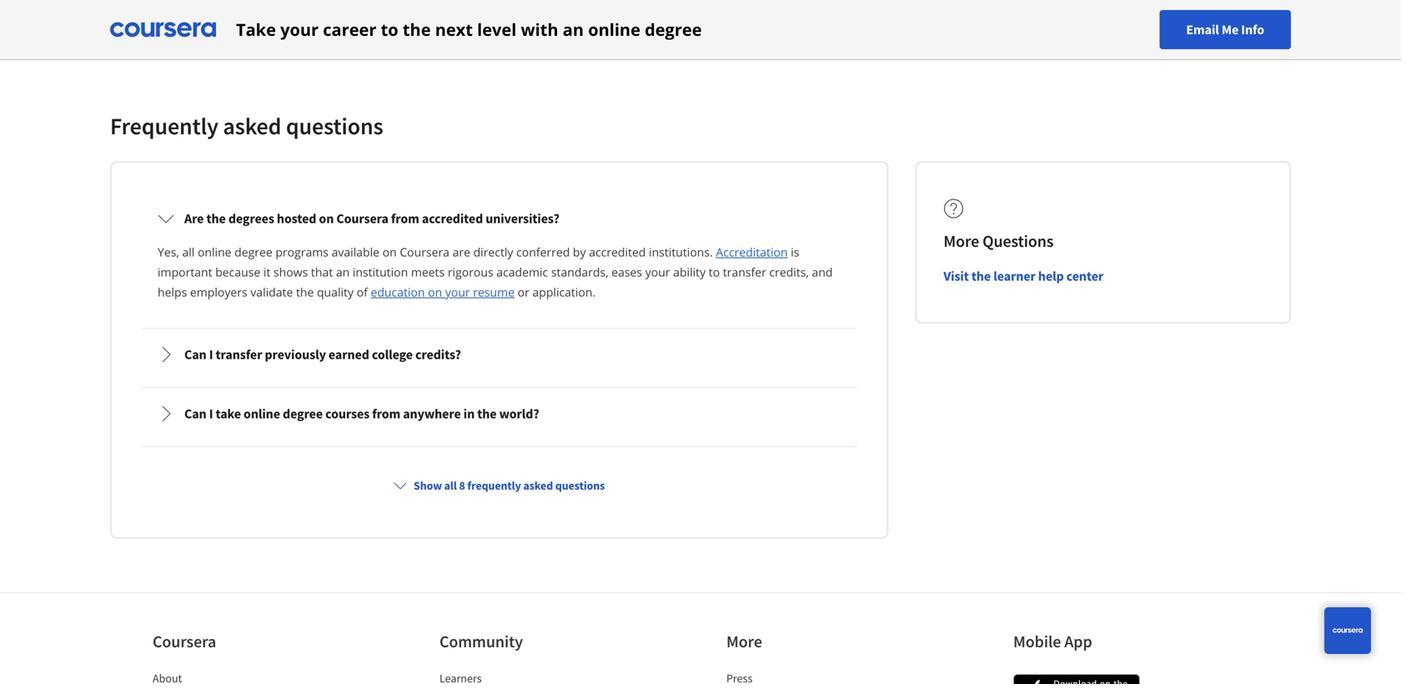 Task type: vqa. For each thing, say whether or not it's contained in the screenshot.
leftmost your
yes



Task type: describe. For each thing, give the bounding box(es) containing it.
list item for coursera
[[153, 670, 295, 684]]

1 vertical spatial accredited
[[589, 244, 646, 260]]

email me info
[[1187, 21, 1265, 38]]

available
[[332, 244, 380, 260]]

online inside dropdown button
[[244, 405, 280, 422]]

application.
[[533, 284, 596, 300]]

more questions
[[944, 231, 1054, 252]]

is
[[791, 244, 800, 260]]

your inside is important because it shows that an institution meets rigorous academic standards, eases your ability to transfer credits, and helps employers validate the quality of
[[646, 264, 670, 280]]

0 vertical spatial degree
[[645, 18, 702, 41]]

me
[[1222, 21, 1239, 38]]

directly
[[474, 244, 514, 260]]

0 horizontal spatial to
[[381, 18, 399, 41]]

app
[[1065, 631, 1093, 652]]

hosted
[[277, 210, 316, 227]]

academic
[[497, 264, 548, 280]]

programs
[[276, 244, 329, 260]]

meets
[[411, 264, 445, 280]]

yes,
[[158, 244, 179, 260]]

degrees
[[228, 210, 274, 227]]

list item for more
[[727, 670, 869, 684]]

world?
[[499, 405, 540, 422]]

more for more questions
[[944, 231, 980, 252]]

earned
[[329, 346, 369, 363]]

institutions.
[[649, 244, 713, 260]]

2 horizontal spatial online
[[588, 18, 641, 41]]

i for take
[[209, 405, 213, 422]]

ability
[[673, 264, 706, 280]]

rigorous
[[448, 264, 494, 280]]

show all 8 frequently asked questions button
[[387, 471, 612, 501]]

asked inside dropdown button
[[524, 478, 553, 493]]

community
[[440, 631, 523, 652]]

mobile app
[[1014, 631, 1093, 652]]

all for yes,
[[182, 244, 195, 260]]

conferred
[[517, 244, 570, 260]]

1 vertical spatial online
[[198, 244, 232, 260]]

2 vertical spatial your
[[445, 284, 470, 300]]

frequently asked questions
[[110, 111, 383, 141]]

8
[[459, 478, 465, 493]]

the right in at the left bottom of page
[[477, 405, 497, 422]]

0 horizontal spatial degree
[[235, 244, 273, 260]]

frequently
[[468, 478, 521, 493]]

that
[[311, 264, 333, 280]]

all for show
[[444, 478, 457, 493]]

by
[[573, 244, 586, 260]]

on inside dropdown button
[[319, 210, 334, 227]]

from for accredited
[[391, 210, 419, 227]]

credits?
[[416, 346, 461, 363]]

mobile
[[1014, 631, 1062, 652]]

yes, all online degree programs available on coursera are directly conferred by accredited institutions. accreditation
[[158, 244, 788, 260]]

next
[[435, 18, 473, 41]]

employers
[[190, 284, 247, 300]]

with
[[521, 18, 559, 41]]

1 vertical spatial on
[[383, 244, 397, 260]]

can i take online degree courses from anywhere in the world?
[[184, 405, 540, 422]]

or
[[518, 284, 530, 300]]

can for can i transfer previously earned college credits?
[[184, 346, 207, 363]]

courses
[[325, 405, 370, 422]]

visit the learner help center
[[944, 268, 1104, 284]]

are the degrees hosted on coursera from accredited universities? button
[[144, 195, 855, 242]]

center
[[1067, 268, 1104, 284]]

transfer inside is important because it shows that an institution meets rigorous academic standards, eases your ability to transfer credits, and helps employers validate the quality of
[[723, 264, 767, 280]]

of
[[357, 284, 368, 300]]

coursera inside dropdown button
[[337, 210, 389, 227]]

1 vertical spatial coursera
[[400, 244, 450, 260]]

show all 8 frequently asked questions
[[414, 478, 605, 493]]

validate
[[251, 284, 293, 300]]

0 horizontal spatial asked
[[223, 111, 281, 141]]



Task type: locate. For each thing, give the bounding box(es) containing it.
career
[[323, 18, 377, 41]]

to inside is important because it shows that an institution meets rigorous academic standards, eases your ability to transfer credits, and helps employers validate the quality of
[[709, 264, 720, 280]]

visit the learner help center link
[[944, 268, 1104, 284]]

eases
[[612, 264, 642, 280]]

info
[[1242, 21, 1265, 38]]

1 vertical spatial transfer
[[216, 346, 262, 363]]

all inside dropdown button
[[444, 478, 457, 493]]

1 vertical spatial your
[[646, 264, 670, 280]]

on down meets
[[428, 284, 442, 300]]

an right that
[[336, 264, 350, 280]]

1 i from the top
[[209, 346, 213, 363]]

2 vertical spatial coursera
[[153, 631, 216, 652]]

2 i from the top
[[209, 405, 213, 422]]

shows
[[274, 264, 308, 280]]

from right "courses"
[[372, 405, 401, 422]]

online up because
[[198, 244, 232, 260]]

help
[[1039, 268, 1064, 284]]

online right take
[[244, 405, 280, 422]]

your down institutions.
[[646, 264, 670, 280]]

level
[[477, 18, 517, 41]]

i left take
[[209, 405, 213, 422]]

accreditation link
[[716, 244, 788, 260]]

credits,
[[770, 264, 809, 280]]

coursera
[[337, 210, 389, 227], [400, 244, 450, 260], [153, 631, 216, 652]]

0 vertical spatial i
[[209, 346, 213, 363]]

frequently asked questions element
[[97, 111, 1305, 552]]

from up meets
[[391, 210, 419, 227]]

your right take
[[280, 18, 319, 41]]

0 vertical spatial all
[[182, 244, 195, 260]]

degree inside 'can i take online degree courses from anywhere in the world?' dropdown button
[[283, 405, 323, 422]]

2 vertical spatial degree
[[283, 405, 323, 422]]

0 horizontal spatial all
[[182, 244, 195, 260]]

1 vertical spatial to
[[709, 264, 720, 280]]

email
[[1187, 21, 1220, 38]]

1 vertical spatial an
[[336, 264, 350, 280]]

an inside is important because it shows that an institution meets rigorous academic standards, eases your ability to transfer credits, and helps employers validate the quality of
[[336, 264, 350, 280]]

visit
[[944, 268, 969, 284]]

transfer left the previously
[[216, 346, 262, 363]]

transfer
[[723, 264, 767, 280], [216, 346, 262, 363]]

0 vertical spatial accredited
[[422, 210, 483, 227]]

0 horizontal spatial transfer
[[216, 346, 262, 363]]

can down helps
[[184, 346, 207, 363]]

degree
[[645, 18, 702, 41], [235, 244, 273, 260], [283, 405, 323, 422]]

your down rigorous
[[445, 284, 470, 300]]

to
[[381, 18, 399, 41], [709, 264, 720, 280]]

can i take online degree courses from anywhere in the world? button
[[144, 390, 855, 437]]

in
[[464, 405, 475, 422]]

0 horizontal spatial more
[[727, 631, 762, 652]]

1 horizontal spatial degree
[[283, 405, 323, 422]]

0 vertical spatial from
[[391, 210, 419, 227]]

0 horizontal spatial accredited
[[422, 210, 483, 227]]

can i transfer previously earned college credits?
[[184, 346, 461, 363]]

the
[[403, 18, 431, 41], [206, 210, 226, 227], [972, 268, 991, 284], [296, 284, 314, 300], [477, 405, 497, 422]]

0 vertical spatial online
[[588, 18, 641, 41]]

1 can from the top
[[184, 346, 207, 363]]

asked
[[223, 111, 281, 141], [524, 478, 553, 493]]

accredited
[[422, 210, 483, 227], [589, 244, 646, 260]]

transfer down accreditation
[[723, 264, 767, 280]]

institution
[[353, 264, 408, 280]]

education on your resume or application.
[[371, 284, 596, 300]]

college
[[372, 346, 413, 363]]

education on your resume link
[[371, 284, 515, 300]]

your
[[280, 18, 319, 41], [646, 264, 670, 280], [445, 284, 470, 300]]

are the degrees hosted on coursera from accredited universities?
[[184, 210, 560, 227]]

questions
[[983, 231, 1054, 252]]

is important because it shows that an institution meets rigorous academic standards, eases your ability to transfer credits, and helps employers validate the quality of
[[158, 244, 833, 300]]

accreditation
[[716, 244, 788, 260]]

1 horizontal spatial an
[[563, 18, 584, 41]]

1 horizontal spatial transfer
[[723, 264, 767, 280]]

1 horizontal spatial on
[[383, 244, 397, 260]]

from
[[391, 210, 419, 227], [372, 405, 401, 422]]

the right are
[[206, 210, 226, 227]]

on right 'hosted'
[[319, 210, 334, 227]]

all inside collapsed list
[[182, 244, 195, 260]]

accredited up are at the top left of page
[[422, 210, 483, 227]]

online
[[588, 18, 641, 41], [198, 244, 232, 260], [244, 405, 280, 422]]

list item for community
[[440, 670, 582, 684]]

0 vertical spatial an
[[563, 18, 584, 41]]

more inside frequently asked questions element
[[944, 231, 980, 252]]

0 vertical spatial to
[[381, 18, 399, 41]]

1 vertical spatial can
[[184, 405, 207, 422]]

can i transfer previously earned college credits? button
[[144, 331, 855, 378]]

standards,
[[551, 264, 609, 280]]

0 horizontal spatial list item
[[153, 670, 295, 684]]

more for more
[[727, 631, 762, 652]]

1 list item from the left
[[153, 670, 295, 684]]

0 horizontal spatial an
[[336, 264, 350, 280]]

questions inside dropdown button
[[555, 478, 605, 493]]

the down shows
[[296, 284, 314, 300]]

an right with
[[563, 18, 584, 41]]

1 horizontal spatial coursera
[[337, 210, 389, 227]]

all right yes,
[[182, 244, 195, 260]]

2 vertical spatial online
[[244, 405, 280, 422]]

1 vertical spatial from
[[372, 405, 401, 422]]

0 vertical spatial questions
[[286, 111, 383, 141]]

2 list item from the left
[[440, 670, 582, 684]]

online right with
[[588, 18, 641, 41]]

transfer inside dropdown button
[[216, 346, 262, 363]]

and
[[812, 264, 833, 280]]

questions
[[286, 111, 383, 141], [555, 478, 605, 493]]

accredited inside dropdown button
[[422, 210, 483, 227]]

the inside is important because it shows that an institution meets rigorous academic standards, eases your ability to transfer credits, and helps employers validate the quality of
[[296, 284, 314, 300]]

1 horizontal spatial online
[[244, 405, 280, 422]]

important
[[158, 264, 212, 280]]

on up institution
[[383, 244, 397, 260]]

1 vertical spatial questions
[[555, 478, 605, 493]]

0 vertical spatial transfer
[[723, 264, 767, 280]]

1 horizontal spatial to
[[709, 264, 720, 280]]

0 horizontal spatial coursera
[[153, 631, 216, 652]]

can for can i take online degree courses from anywhere in the world?
[[184, 405, 207, 422]]

1 vertical spatial all
[[444, 478, 457, 493]]

0 vertical spatial on
[[319, 210, 334, 227]]

1 vertical spatial degree
[[235, 244, 273, 260]]

2 horizontal spatial coursera
[[400, 244, 450, 260]]

1 horizontal spatial all
[[444, 478, 457, 493]]

can left take
[[184, 405, 207, 422]]

0 horizontal spatial on
[[319, 210, 334, 227]]

0 vertical spatial coursera
[[337, 210, 389, 227]]

2 horizontal spatial degree
[[645, 18, 702, 41]]

more
[[944, 231, 980, 252], [727, 631, 762, 652]]

the right visit
[[972, 268, 991, 284]]

an
[[563, 18, 584, 41], [336, 264, 350, 280]]

2 horizontal spatial list item
[[727, 670, 869, 684]]

quality
[[317, 284, 354, 300]]

i down employers
[[209, 346, 213, 363]]

1 vertical spatial asked
[[524, 478, 553, 493]]

0 vertical spatial asked
[[223, 111, 281, 141]]

on
[[319, 210, 334, 227], [383, 244, 397, 260], [428, 284, 442, 300]]

learner
[[994, 268, 1036, 284]]

1 vertical spatial more
[[727, 631, 762, 652]]

are
[[184, 210, 204, 227]]

all
[[182, 244, 195, 260], [444, 478, 457, 493]]

1 horizontal spatial accredited
[[589, 244, 646, 260]]

from for anywhere
[[372, 405, 401, 422]]

helps
[[158, 284, 187, 300]]

anywhere
[[403, 405, 461, 422]]

are
[[453, 244, 471, 260]]

1 vertical spatial i
[[209, 405, 213, 422]]

1 horizontal spatial more
[[944, 231, 980, 252]]

the left next
[[403, 18, 431, 41]]

1 horizontal spatial questions
[[555, 478, 605, 493]]

all left 8
[[444, 478, 457, 493]]

coursera image
[[110, 16, 216, 43]]

0 vertical spatial can
[[184, 346, 207, 363]]

frequently
[[110, 111, 218, 141]]

collapsed list
[[138, 189, 860, 451]]

0 horizontal spatial online
[[198, 244, 232, 260]]

show
[[414, 478, 442, 493]]

3 list item from the left
[[727, 670, 869, 684]]

0 vertical spatial more
[[944, 231, 980, 252]]

list item
[[153, 670, 295, 684], [440, 670, 582, 684], [727, 670, 869, 684]]

email me info button
[[1160, 10, 1291, 49]]

2 can from the top
[[184, 405, 207, 422]]

0 horizontal spatial questions
[[286, 111, 383, 141]]

previously
[[265, 346, 326, 363]]

take
[[236, 18, 276, 41]]

download on the app store image
[[1014, 674, 1140, 684]]

take your career to the next level with an online degree
[[236, 18, 702, 41]]

1 horizontal spatial asked
[[524, 478, 553, 493]]

it
[[264, 264, 271, 280]]

take
[[216, 405, 241, 422]]

to right ability
[[709, 264, 720, 280]]

can
[[184, 346, 207, 363], [184, 405, 207, 422]]

1 horizontal spatial your
[[445, 284, 470, 300]]

education
[[371, 284, 425, 300]]

1 horizontal spatial list item
[[440, 670, 582, 684]]

because
[[215, 264, 260, 280]]

2 vertical spatial on
[[428, 284, 442, 300]]

to right career
[[381, 18, 399, 41]]

accredited up eases
[[589, 244, 646, 260]]

universities?
[[486, 210, 560, 227]]

0 horizontal spatial your
[[280, 18, 319, 41]]

0 vertical spatial your
[[280, 18, 319, 41]]

resume
[[473, 284, 515, 300]]

i for transfer
[[209, 346, 213, 363]]

i
[[209, 346, 213, 363], [209, 405, 213, 422]]

2 horizontal spatial on
[[428, 284, 442, 300]]

2 horizontal spatial your
[[646, 264, 670, 280]]



